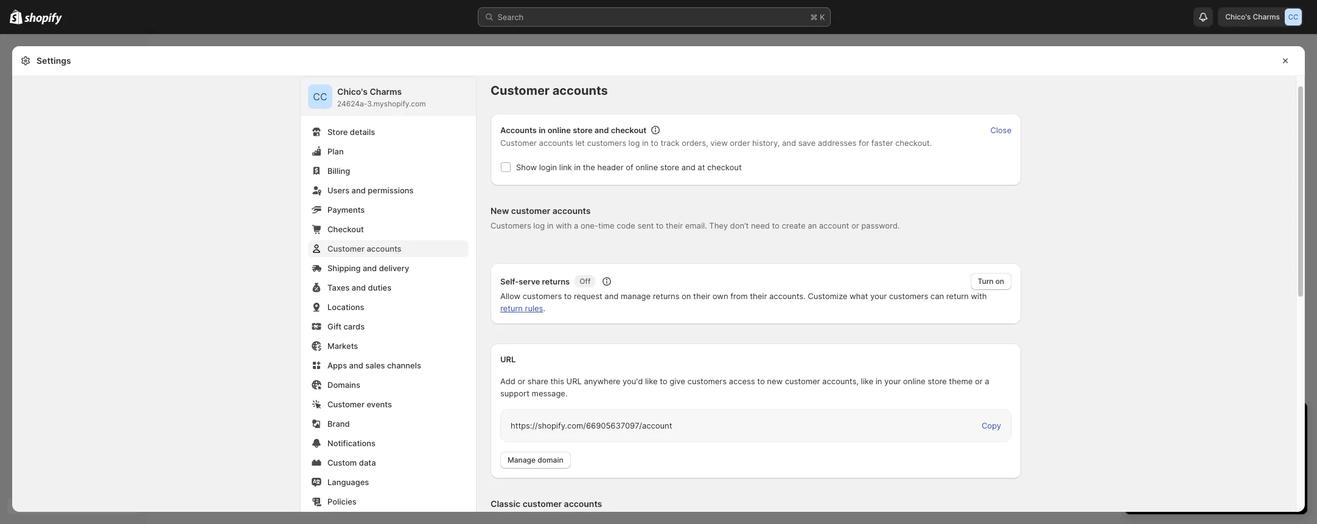 Task type: locate. For each thing, give the bounding box(es) containing it.
need
[[751, 221, 770, 231]]

0 vertical spatial customer accounts
[[491, 83, 608, 98]]

events
[[367, 400, 392, 410]]

your inside add or share this url anywhere you'd like to give customers access to new customer accounts, like in your online store theme or a support message.
[[884, 377, 901, 386]]

manage domain
[[508, 456, 563, 465]]

chico's charms image right chico's charms
[[1285, 9, 1302, 26]]

url
[[500, 355, 516, 365], [566, 377, 582, 386]]

1 horizontal spatial returns
[[653, 292, 679, 301]]

url inside add or share this url anywhere you'd like to give customers access to new customer accounts, like in your online store theme or a support message.
[[566, 377, 582, 386]]

0 horizontal spatial chico's charms image
[[308, 85, 332, 109]]

customer
[[511, 206, 550, 216], [785, 377, 820, 386], [523, 499, 562, 509]]

like right you'd
[[645, 377, 658, 386]]

1 horizontal spatial or
[[851, 221, 859, 231]]

1 vertical spatial your
[[884, 377, 901, 386]]

1 horizontal spatial log
[[628, 138, 640, 148]]

return right can
[[946, 292, 969, 301]]

to left give
[[660, 377, 667, 386]]

⌘ k
[[810, 12, 825, 22]]

brand
[[327, 419, 350, 429]]

0 vertical spatial customer
[[511, 206, 550, 216]]

gift cards link
[[308, 318, 469, 335]]

or for share
[[975, 377, 983, 386]]

1 horizontal spatial checkout
[[707, 162, 742, 172]]

like
[[645, 377, 658, 386], [861, 377, 873, 386]]

customers right give
[[687, 377, 727, 386]]

customer right new in the bottom of the page
[[785, 377, 820, 386]]

online left theme on the right bottom
[[903, 377, 925, 386]]

1 vertical spatial charms
[[370, 86, 402, 97]]

store up let
[[573, 125, 593, 135]]

1 vertical spatial a
[[985, 377, 989, 386]]

shopify image
[[10, 10, 23, 24]]

0 horizontal spatial url
[[500, 355, 516, 365]]

store left theme on the right bottom
[[928, 377, 947, 386]]

0 vertical spatial chico's
[[1225, 12, 1251, 21]]

0 vertical spatial online
[[548, 125, 571, 135]]

0 horizontal spatial store
[[573, 125, 593, 135]]

add
[[500, 377, 515, 386]]

1 vertical spatial returns
[[653, 292, 679, 301]]

show
[[516, 162, 537, 172]]

2 horizontal spatial their
[[750, 292, 767, 301]]

checkout right at
[[707, 162, 742, 172]]

shop settings menu element
[[301, 77, 476, 525]]

and
[[594, 125, 609, 135], [782, 138, 796, 148], [681, 162, 695, 172], [352, 186, 366, 195], [363, 264, 377, 273], [352, 283, 366, 293], [605, 292, 619, 301], [349, 361, 363, 371]]

1 horizontal spatial customer accounts
[[491, 83, 608, 98]]

log for let
[[628, 138, 640, 148]]

save
[[798, 138, 816, 148]]

in left one-
[[547, 221, 554, 231]]

0 horizontal spatial returns
[[542, 277, 570, 287]]

to right sent
[[656, 221, 664, 231]]

0 horizontal spatial with
[[556, 221, 572, 231]]

show login link in the header of online store and at checkout
[[516, 162, 742, 172]]

1 vertical spatial customer accounts
[[327, 244, 401, 254]]

.
[[543, 304, 545, 313]]

return rules link
[[500, 304, 543, 313]]

1 horizontal spatial their
[[693, 292, 710, 301]]

faster
[[871, 138, 893, 148]]

shopify image
[[24, 13, 62, 25]]

chico's for chico's charms
[[1225, 12, 1251, 21]]

with inside new customer accounts customers log in with a one-time code sent to their email. they don't need to create an account or password.
[[556, 221, 572, 231]]

create
[[782, 221, 805, 231]]

users and permissions link
[[308, 182, 469, 199]]

0 horizontal spatial their
[[666, 221, 683, 231]]

with
[[556, 221, 572, 231], [971, 292, 987, 301]]

their left email. on the right top of the page
[[666, 221, 683, 231]]

customer accounts up accounts in online store and checkout
[[491, 83, 608, 98]]

custom data
[[327, 458, 376, 468]]

2 vertical spatial online
[[903, 377, 925, 386]]

checkout.
[[895, 138, 932, 148]]

store
[[573, 125, 593, 135], [660, 162, 679, 172], [928, 377, 947, 386]]

customers up . at the bottom of page
[[523, 292, 562, 301]]

1 horizontal spatial with
[[971, 292, 987, 301]]

log inside new customer accounts customers log in with a one-time code sent to their email. they don't need to create an account or password.
[[533, 221, 545, 231]]

1 vertical spatial chico's
[[337, 86, 368, 97]]

languages
[[327, 478, 369, 487]]

to right need
[[772, 221, 780, 231]]

your inside allow customers to request and manage returns on their own from their accounts. customize what your customers can return with return rules .
[[870, 292, 887, 301]]

with down turn
[[971, 292, 987, 301]]

store inside add or share this url anywhere you'd like to give customers access to new customer accounts, like in your online store theme or a support message.
[[928, 377, 947, 386]]

serve
[[519, 277, 540, 287]]

1 horizontal spatial a
[[985, 377, 989, 386]]

to left request
[[564, 292, 572, 301]]

return down allow
[[500, 304, 523, 313]]

in
[[539, 125, 546, 135], [642, 138, 649, 148], [574, 162, 581, 172], [547, 221, 554, 231], [876, 377, 882, 386]]

or right add
[[518, 377, 525, 386]]

in right accounts
[[539, 125, 546, 135]]

log up of
[[628, 138, 640, 148]]

2 vertical spatial customer
[[523, 499, 562, 509]]

and right request
[[605, 292, 619, 301]]

0 vertical spatial log
[[628, 138, 640, 148]]

0 horizontal spatial customer accounts
[[327, 244, 401, 254]]

charms
[[1253, 12, 1280, 21], [370, 86, 402, 97]]

customer events
[[327, 400, 392, 410]]

password.
[[861, 221, 900, 231]]

chico's charms image left 24624a-
[[308, 85, 332, 109]]

0 horizontal spatial like
[[645, 377, 658, 386]]

0 horizontal spatial on
[[682, 292, 691, 301]]

log right customers
[[533, 221, 545, 231]]

theme
[[949, 377, 973, 386]]

0 vertical spatial store
[[573, 125, 593, 135]]

0 vertical spatial your
[[870, 292, 887, 301]]

self-
[[500, 277, 519, 287]]

1 vertical spatial on
[[682, 292, 691, 301]]

chico's for chico's charms 24624a-3.myshopify.com
[[337, 86, 368, 97]]

the
[[583, 162, 595, 172]]

online up the link
[[548, 125, 571, 135]]

0 vertical spatial on
[[995, 277, 1004, 286]]

1 horizontal spatial like
[[861, 377, 873, 386]]

1 vertical spatial url
[[566, 377, 582, 386]]

1 horizontal spatial chico's charms image
[[1285, 9, 1302, 26]]

manage
[[621, 292, 651, 301]]

customer inside add or share this url anywhere you'd like to give customers access to new customer accounts, like in your online store theme or a support message.
[[785, 377, 820, 386]]

message.
[[532, 389, 568, 399]]

their left own
[[693, 292, 710, 301]]

returns inside allow customers to request and manage returns on their own from their accounts. customize what your customers can return with return rules .
[[653, 292, 679, 301]]

from
[[730, 292, 748, 301]]

custom data link
[[308, 455, 469, 472]]

0 horizontal spatial chico's
[[337, 86, 368, 97]]

customer for classic customer accounts
[[523, 499, 562, 509]]

shipping and delivery link
[[308, 260, 469, 277]]

payments link
[[308, 201, 469, 218]]

customers inside add or share this url anywhere you'd like to give customers access to new customer accounts, like in your online store theme or a support message.
[[687, 377, 727, 386]]

1 horizontal spatial url
[[566, 377, 582, 386]]

2 like from the left
[[861, 377, 873, 386]]

url right the this
[[566, 377, 582, 386]]

1 vertical spatial with
[[971, 292, 987, 301]]

1 vertical spatial chico's charms image
[[308, 85, 332, 109]]

0 vertical spatial return
[[946, 292, 969, 301]]

checkout up show login link in the header of online store and at checkout
[[611, 125, 646, 135]]

customers
[[491, 221, 531, 231]]

order
[[730, 138, 750, 148]]

shipping and delivery
[[327, 264, 409, 273]]

in left track at the right top of the page
[[642, 138, 649, 148]]

sales
[[365, 361, 385, 371]]

in inside add or share this url anywhere you'd like to give customers access to new customer accounts, like in your online store theme or a support message.
[[876, 377, 882, 386]]

1 vertical spatial online
[[636, 162, 658, 172]]

or right account
[[851, 221, 859, 231]]

link
[[559, 162, 572, 172]]

0 horizontal spatial or
[[518, 377, 525, 386]]

log
[[628, 138, 640, 148], [533, 221, 545, 231]]

2 vertical spatial store
[[928, 377, 947, 386]]

customer inside new customer accounts customers log in with a one-time code sent to their email. they don't need to create an account or password.
[[511, 206, 550, 216]]

url up add
[[500, 355, 516, 365]]

markets link
[[308, 338, 469, 355]]

allow customers to request and manage returns on their own from their accounts. customize what your customers can return with return rules .
[[500, 292, 987, 313]]

like right accounts,
[[861, 377, 873, 386]]

an
[[808, 221, 817, 231]]

in right accounts,
[[876, 377, 882, 386]]

a inside add or share this url anywhere you'd like to give customers access to new customer accounts, like in your online store theme or a support message.
[[985, 377, 989, 386]]

add or share this url anywhere you'd like to give customers access to new customer accounts, like in your online store theme or a support message.
[[500, 377, 989, 399]]

customer events link
[[308, 396, 469, 413]]

notifications
[[327, 439, 376, 449]]

returns
[[542, 277, 570, 287], [653, 292, 679, 301]]

and right the taxes
[[352, 283, 366, 293]]

0 horizontal spatial charms
[[370, 86, 402, 97]]

chico's charms image
[[1285, 9, 1302, 26], [308, 85, 332, 109]]

1 vertical spatial log
[[533, 221, 545, 231]]

or right theme on the right bottom
[[975, 377, 983, 386]]

1 horizontal spatial return
[[946, 292, 969, 301]]

own
[[713, 292, 728, 301]]

your right what
[[870, 292, 887, 301]]

0 vertical spatial url
[[500, 355, 516, 365]]

0 vertical spatial charms
[[1253, 12, 1280, 21]]

one-
[[581, 221, 598, 231]]

log for accounts
[[533, 221, 545, 231]]

domains
[[327, 380, 360, 390]]

2 horizontal spatial online
[[903, 377, 925, 386]]

with left one-
[[556, 221, 572, 231]]

1 vertical spatial customer
[[785, 377, 820, 386]]

manage domain link
[[500, 452, 571, 469]]

and up duties
[[363, 264, 377, 273]]

customers
[[587, 138, 626, 148], [523, 292, 562, 301], [889, 292, 928, 301], [687, 377, 727, 386]]

customer up customers
[[511, 206, 550, 216]]

1 horizontal spatial charms
[[1253, 12, 1280, 21]]

0 vertical spatial with
[[556, 221, 572, 231]]

billing
[[327, 166, 350, 176]]

customer accounts up shipping and delivery
[[327, 244, 401, 254]]

0 horizontal spatial online
[[548, 125, 571, 135]]

0 horizontal spatial a
[[574, 221, 578, 231]]

1 horizontal spatial on
[[995, 277, 1004, 286]]

store down track at the right top of the page
[[660, 162, 679, 172]]

0 horizontal spatial return
[[500, 304, 523, 313]]

or inside new customer accounts customers log in with a one-time code sent to their email. they don't need to create an account or password.
[[851, 221, 859, 231]]

3.myshopify.com
[[367, 99, 426, 108]]

billing link
[[308, 162, 469, 180]]

returns right manage
[[653, 292, 679, 301]]

on right turn
[[995, 277, 1004, 286]]

with inside allow customers to request and manage returns on their own from their accounts. customize what your customers can return with return rules .
[[971, 292, 987, 301]]

your
[[870, 292, 887, 301], [884, 377, 901, 386]]

0 vertical spatial chico's charms image
[[1285, 9, 1302, 26]]

customer for new customer accounts customers log in with a one-time code sent to their email. they don't need to create an account or password.
[[511, 206, 550, 216]]

classic
[[491, 499, 520, 509]]

charms inside chico's charms 24624a-3.myshopify.com
[[370, 86, 402, 97]]

1 horizontal spatial chico's
[[1225, 12, 1251, 21]]

on left own
[[682, 292, 691, 301]]

your right accounts,
[[884, 377, 901, 386]]

close button
[[983, 122, 1019, 139]]

checkout
[[611, 125, 646, 135], [707, 162, 742, 172]]

0 vertical spatial returns
[[542, 277, 570, 287]]

2 horizontal spatial or
[[975, 377, 983, 386]]

a left one-
[[574, 221, 578, 231]]

customers left can
[[889, 292, 928, 301]]

domain
[[538, 456, 563, 465]]

customer right classic
[[523, 499, 562, 509]]

chico's inside chico's charms 24624a-3.myshopify.com
[[337, 86, 368, 97]]

0 horizontal spatial log
[[533, 221, 545, 231]]

0 vertical spatial a
[[574, 221, 578, 231]]

dialog
[[1310, 46, 1317, 512]]

0 vertical spatial checkout
[[611, 125, 646, 135]]

a right theme on the right bottom
[[985, 377, 989, 386]]

store
[[327, 127, 348, 137]]

returns right serve
[[542, 277, 570, 287]]

on inside button
[[995, 277, 1004, 286]]

2 horizontal spatial store
[[928, 377, 947, 386]]

1 horizontal spatial store
[[660, 162, 679, 172]]

to left new in the bottom of the page
[[757, 377, 765, 386]]

turn on button
[[970, 273, 1011, 290]]

their right the from
[[750, 292, 767, 301]]

customer accounts inside shop settings menu element
[[327, 244, 401, 254]]

history,
[[752, 138, 780, 148]]

online right of
[[636, 162, 658, 172]]

and right users
[[352, 186, 366, 195]]



Task type: vqa. For each thing, say whether or not it's contained in the screenshot.
middle store
yes



Task type: describe. For each thing, give the bounding box(es) containing it.
customer down domains
[[327, 400, 365, 410]]

notifications link
[[308, 435, 469, 452]]

users
[[327, 186, 349, 195]]

locations link
[[308, 299, 469, 316]]

languages link
[[308, 474, 469, 491]]

sent
[[638, 221, 654, 231]]

track
[[661, 138, 680, 148]]

close
[[990, 125, 1011, 135]]

store details link
[[308, 124, 469, 141]]

taxes and duties link
[[308, 279, 469, 296]]

classic customer accounts
[[491, 499, 602, 509]]

rules
[[525, 304, 543, 313]]

a inside new customer accounts customers log in with a one-time code sent to their email. they don't need to create an account or password.
[[574, 221, 578, 231]]

gift cards
[[327, 322, 365, 332]]

permissions
[[368, 186, 414, 195]]

policies link
[[308, 494, 469, 511]]

what
[[850, 292, 868, 301]]

off
[[580, 277, 591, 286]]

1 like from the left
[[645, 377, 658, 386]]

and inside allow customers to request and manage returns on their own from their accounts. customize what your customers can return with return rules .
[[605, 292, 619, 301]]

checkout link
[[308, 221, 469, 238]]

delivery
[[379, 264, 409, 273]]

at
[[698, 162, 705, 172]]

accounts,
[[822, 377, 859, 386]]

orders,
[[682, 138, 708, 148]]

give
[[670, 377, 685, 386]]

charms for chico's charms
[[1253, 12, 1280, 21]]

your trial just started element
[[1125, 435, 1307, 515]]

view
[[710, 138, 728, 148]]

don't
[[730, 221, 749, 231]]

new
[[491, 206, 509, 216]]

store details
[[327, 127, 375, 137]]

in inside new customer accounts customers log in with a one-time code sent to their email. they don't need to create an account or password.
[[547, 221, 554, 231]]

https://shopify.com/66905637097/account
[[511, 421, 672, 431]]

let
[[575, 138, 585, 148]]

you'd
[[623, 377, 643, 386]]

taxes and duties
[[327, 283, 391, 293]]

anywhere
[[584, 377, 620, 386]]

code
[[617, 221, 635, 231]]

locations
[[327, 302, 364, 312]]

details
[[350, 127, 375, 137]]

of
[[626, 162, 633, 172]]

domains link
[[308, 377, 469, 394]]

manage
[[508, 456, 536, 465]]

1 vertical spatial return
[[500, 304, 523, 313]]

settings dialog
[[12, 46, 1305, 525]]

accounts inside new customer accounts customers log in with a one-time code sent to their email. they don't need to create an account or password.
[[552, 206, 591, 216]]

apps
[[327, 361, 347, 371]]

account
[[819, 221, 849, 231]]

to left track at the right top of the page
[[651, 138, 658, 148]]

customer up accounts
[[491, 83, 550, 98]]

and up header
[[594, 125, 609, 135]]

apps and sales channels
[[327, 361, 421, 371]]

in left the
[[574, 162, 581, 172]]

apps and sales channels link
[[308, 357, 469, 374]]

login
[[539, 162, 557, 172]]

taxes
[[327, 283, 350, 293]]

customer accounts let customers log in to track orders, view order history, and save addresses for faster checkout.
[[500, 138, 932, 148]]

customers up header
[[587, 138, 626, 148]]

charms for chico's charms 24624a-3.myshopify.com
[[370, 86, 402, 97]]

⌘
[[810, 12, 818, 22]]

customer down checkout on the left top of page
[[327, 244, 365, 254]]

markets
[[327, 341, 358, 351]]

policies
[[327, 497, 356, 507]]

and left save
[[782, 138, 796, 148]]

channels
[[387, 361, 421, 371]]

header
[[597, 162, 624, 172]]

chico's charms 24624a-3.myshopify.com
[[337, 86, 426, 108]]

share
[[528, 377, 548, 386]]

accounts.
[[769, 292, 806, 301]]

or for accounts
[[851, 221, 859, 231]]

brand link
[[308, 416, 469, 433]]

settings
[[37, 55, 71, 66]]

custom
[[327, 458, 357, 468]]

and right apps
[[349, 361, 363, 371]]

data
[[359, 458, 376, 468]]

0 horizontal spatial checkout
[[611, 125, 646, 135]]

users and permissions
[[327, 186, 414, 195]]

accounts
[[500, 125, 537, 135]]

to inside allow customers to request and manage returns on their own from their accounts. customize what your customers can return with return rules .
[[564, 292, 572, 301]]

1 vertical spatial store
[[660, 162, 679, 172]]

search
[[498, 12, 524, 22]]

self-serve returns
[[500, 277, 570, 287]]

new
[[767, 377, 783, 386]]

turn
[[978, 277, 993, 286]]

and left at
[[681, 162, 695, 172]]

on inside allow customers to request and manage returns on their own from their accounts. customize what your customers can return with return rules .
[[682, 292, 691, 301]]

gift
[[327, 322, 341, 332]]

cards
[[344, 322, 365, 332]]

1 vertical spatial checkout
[[707, 162, 742, 172]]

customer down accounts
[[500, 138, 537, 148]]

duties
[[368, 283, 391, 293]]

k
[[820, 12, 825, 22]]

copy button
[[974, 416, 1008, 436]]

customer accounts link
[[308, 240, 469, 257]]

time
[[598, 221, 614, 231]]

their inside new customer accounts customers log in with a one-time code sent to their email. they don't need to create an account or password.
[[666, 221, 683, 231]]

online inside add or share this url anywhere you'd like to give customers access to new customer accounts, like in your online store theme or a support message.
[[903, 377, 925, 386]]

addresses
[[818, 138, 857, 148]]

chico's charms image inside shop settings menu element
[[308, 85, 332, 109]]

plan link
[[308, 143, 469, 160]]

payments
[[327, 205, 365, 215]]

accounts inside shop settings menu element
[[367, 244, 401, 254]]

1 horizontal spatial online
[[636, 162, 658, 172]]

customize
[[808, 292, 847, 301]]



